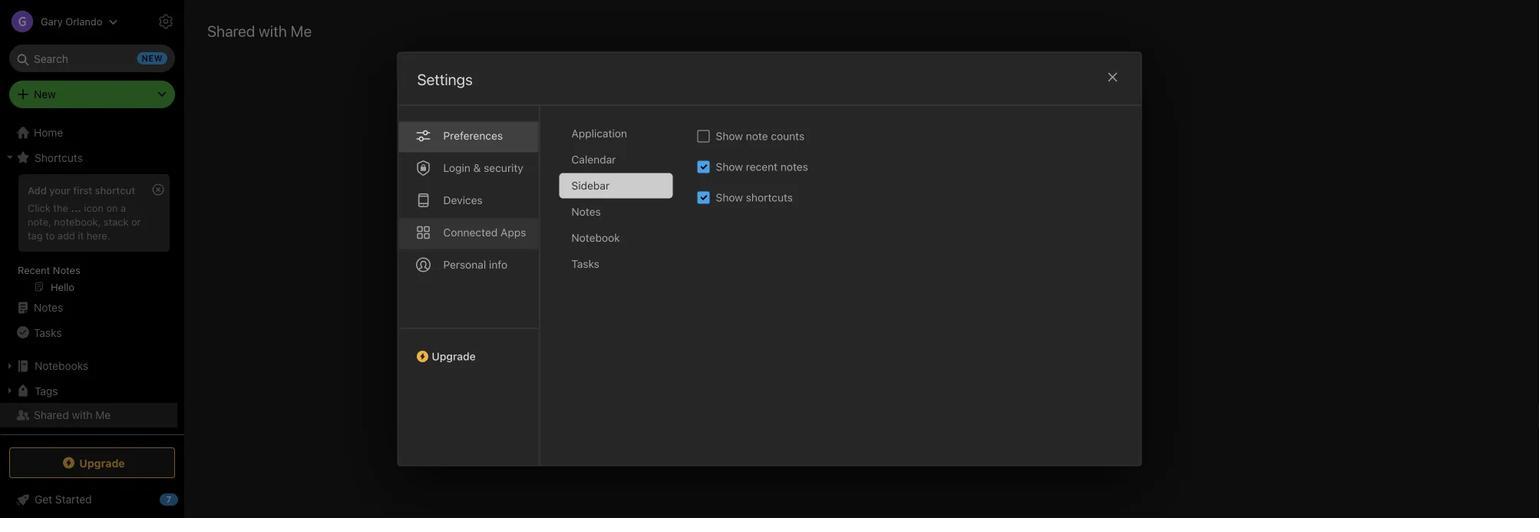 Task type: vqa. For each thing, say whether or not it's contained in the screenshot.
'Notes' in shared with me "element"
no



Task type: describe. For each thing, give the bounding box(es) containing it.
show for show recent notes
[[716, 160, 743, 173]]

close image
[[1103, 68, 1122, 86]]

tags
[[35, 384, 58, 397]]

show for show note counts
[[716, 130, 743, 142]]

a
[[121, 202, 126, 213]]

add
[[28, 184, 47, 196]]

expand notebooks image
[[4, 360, 16, 372]]

show for show shortcuts
[[716, 191, 743, 204]]

tag
[[28, 229, 43, 241]]

upgrade button inside 'tab list'
[[398, 328, 539, 369]]

show note counts
[[716, 130, 805, 142]]

tags button
[[0, 378, 177, 403]]

notebooks link
[[0, 354, 177, 378]]

settings image
[[157, 12, 175, 31]]

apps
[[501, 226, 526, 239]]

devices
[[443, 194, 483, 206]]

calendar
[[572, 153, 616, 166]]

notes tab
[[559, 199, 673, 225]]

notebook tab
[[559, 225, 673, 251]]

group inside tree
[[0, 170, 177, 302]]

Show shortcuts checkbox
[[697, 192, 710, 204]]

note,
[[28, 216, 51, 227]]

notes
[[781, 160, 808, 173]]

login
[[443, 162, 470, 174]]

1 horizontal spatial me
[[291, 21, 312, 40]]

add
[[57, 229, 75, 241]]

tasks inside button
[[34, 326, 62, 339]]

info
[[489, 258, 507, 271]]

0 vertical spatial with
[[259, 21, 287, 40]]

0 horizontal spatial upgrade
[[79, 457, 125, 469]]

connected apps
[[443, 226, 526, 239]]

personal info
[[443, 258, 507, 271]]

icon
[[84, 202, 104, 213]]

shortcut
[[95, 184, 135, 196]]

home link
[[0, 121, 184, 145]]

sidebar tab
[[559, 173, 673, 198]]

2 vertical spatial notes
[[34, 301, 63, 314]]

notes link
[[0, 296, 177, 320]]

tasks button
[[0, 320, 177, 345]]

shared with me element
[[184, 0, 1539, 518]]



Task type: locate. For each thing, give the bounding box(es) containing it.
1 vertical spatial notes
[[53, 264, 80, 276]]

shortcuts
[[746, 191, 793, 204]]

click
[[28, 202, 50, 213]]

on
[[106, 202, 118, 213]]

...
[[71, 202, 81, 213]]

shared with me inside the shared with me link
[[34, 409, 111, 421]]

1 vertical spatial shared with me
[[34, 409, 111, 421]]

2 vertical spatial show
[[716, 191, 743, 204]]

0 vertical spatial show
[[716, 130, 743, 142]]

shared with me
[[207, 21, 312, 40], [34, 409, 111, 421]]

notebook
[[572, 231, 620, 244]]

0 horizontal spatial me
[[95, 409, 111, 421]]

shared
[[207, 21, 255, 40], [34, 409, 69, 421]]

home
[[34, 126, 63, 139]]

icon on a note, notebook, stack or tag to add it here.
[[28, 202, 141, 241]]

new button
[[9, 81, 175, 108]]

0 vertical spatial me
[[291, 21, 312, 40]]

1 horizontal spatial with
[[259, 21, 287, 40]]

tab list for show note counts
[[559, 121, 685, 466]]

first
[[73, 184, 92, 196]]

0 vertical spatial notes
[[572, 205, 601, 218]]

1 show from the top
[[716, 130, 743, 142]]

connected
[[443, 226, 498, 239]]

login & security
[[443, 162, 523, 174]]

1 vertical spatial shared
[[34, 409, 69, 421]]

tasks inside 'tab'
[[572, 258, 599, 270]]

shared inside tree
[[34, 409, 69, 421]]

notes down sidebar
[[572, 205, 601, 218]]

0 horizontal spatial shared with me
[[34, 409, 111, 421]]

shared with me link
[[0, 403, 177, 428]]

application tab
[[559, 121, 673, 146]]

0 vertical spatial upgrade button
[[398, 328, 539, 369]]

1 vertical spatial upgrade
[[79, 457, 125, 469]]

2 show from the top
[[716, 160, 743, 173]]

show recent notes
[[716, 160, 808, 173]]

None search field
[[20, 45, 164, 72]]

your
[[49, 184, 70, 196]]

with
[[259, 21, 287, 40], [72, 409, 93, 421]]

application
[[572, 127, 627, 140]]

settings
[[417, 70, 473, 88]]

notes right recent
[[53, 264, 80, 276]]

recent
[[18, 264, 50, 276]]

notes down recent notes
[[34, 301, 63, 314]]

note
[[746, 130, 768, 142]]

1 horizontal spatial upgrade button
[[398, 328, 539, 369]]

show right show note counts checkbox
[[716, 130, 743, 142]]

1 horizontal spatial tasks
[[572, 258, 599, 270]]

1 vertical spatial show
[[716, 160, 743, 173]]

upgrade
[[432, 350, 476, 363], [79, 457, 125, 469]]

show shortcuts
[[716, 191, 793, 204]]

counts
[[771, 130, 805, 142]]

1 horizontal spatial shared
[[207, 21, 255, 40]]

shared with me inside shared with me element
[[207, 21, 312, 40]]

tab list containing application
[[559, 121, 685, 466]]

expand tags image
[[4, 385, 16, 397]]

the
[[53, 202, 68, 213]]

preferences
[[443, 129, 503, 142]]

stack
[[104, 216, 129, 227]]

tree containing home
[[0, 121, 184, 461]]

personal
[[443, 258, 486, 271]]

add your first shortcut
[[28, 184, 135, 196]]

1 vertical spatial with
[[72, 409, 93, 421]]

upgrade button
[[398, 328, 539, 369], [9, 448, 175, 478]]

me
[[291, 21, 312, 40], [95, 409, 111, 421]]

1 vertical spatial me
[[95, 409, 111, 421]]

0 horizontal spatial tasks
[[34, 326, 62, 339]]

notebooks
[[35, 360, 88, 372]]

0 horizontal spatial with
[[72, 409, 93, 421]]

3 show from the top
[[716, 191, 743, 204]]

or
[[131, 216, 141, 227]]

group containing add your first shortcut
[[0, 170, 177, 302]]

group
[[0, 170, 177, 302]]

0 vertical spatial shared
[[207, 21, 255, 40]]

Show recent notes checkbox
[[697, 161, 710, 173]]

to
[[45, 229, 55, 241]]

shared right settings icon
[[207, 21, 255, 40]]

notebook,
[[54, 216, 101, 227]]

upgrade inside 'tab list'
[[432, 350, 476, 363]]

shortcuts button
[[0, 145, 177, 170]]

&
[[473, 162, 481, 174]]

1 vertical spatial upgrade button
[[9, 448, 175, 478]]

1 horizontal spatial tab list
[[559, 121, 685, 466]]

0 horizontal spatial upgrade button
[[9, 448, 175, 478]]

1 horizontal spatial upgrade
[[432, 350, 476, 363]]

here.
[[87, 229, 110, 241]]

recent
[[746, 160, 778, 173]]

recent notes
[[18, 264, 80, 276]]

click the ...
[[28, 202, 81, 213]]

0 vertical spatial upgrade
[[432, 350, 476, 363]]

0 vertical spatial shared with me
[[207, 21, 312, 40]]

0 vertical spatial tasks
[[572, 258, 599, 270]]

tasks down notebook at the top left of page
[[572, 258, 599, 270]]

Show note counts checkbox
[[697, 130, 710, 142]]

show right show shortcuts option
[[716, 191, 743, 204]]

1 horizontal spatial shared with me
[[207, 21, 312, 40]]

new
[[34, 88, 56, 101]]

it
[[78, 229, 84, 241]]

tab list
[[398, 106, 540, 466], [559, 121, 685, 466]]

notes inside tab
[[572, 205, 601, 218]]

tasks up notebooks
[[34, 326, 62, 339]]

tab list containing preferences
[[398, 106, 540, 466]]

shortcuts
[[35, 151, 83, 164]]

tree
[[0, 121, 184, 461]]

tasks
[[572, 258, 599, 270], [34, 326, 62, 339]]

1 vertical spatial tasks
[[34, 326, 62, 339]]

security
[[484, 162, 523, 174]]

show right show recent notes option
[[716, 160, 743, 173]]

me inside tree
[[95, 409, 111, 421]]

sidebar
[[572, 179, 610, 192]]

notes
[[572, 205, 601, 218], [53, 264, 80, 276], [34, 301, 63, 314]]

shared down tags
[[34, 409, 69, 421]]

0 horizontal spatial shared
[[34, 409, 69, 421]]

tasks tab
[[559, 251, 673, 277]]

tab list for calendar
[[398, 106, 540, 466]]

0 horizontal spatial tab list
[[398, 106, 540, 466]]

Search text field
[[20, 45, 164, 72]]

calendar tab
[[559, 147, 673, 172]]

show
[[716, 130, 743, 142], [716, 160, 743, 173], [716, 191, 743, 204]]



